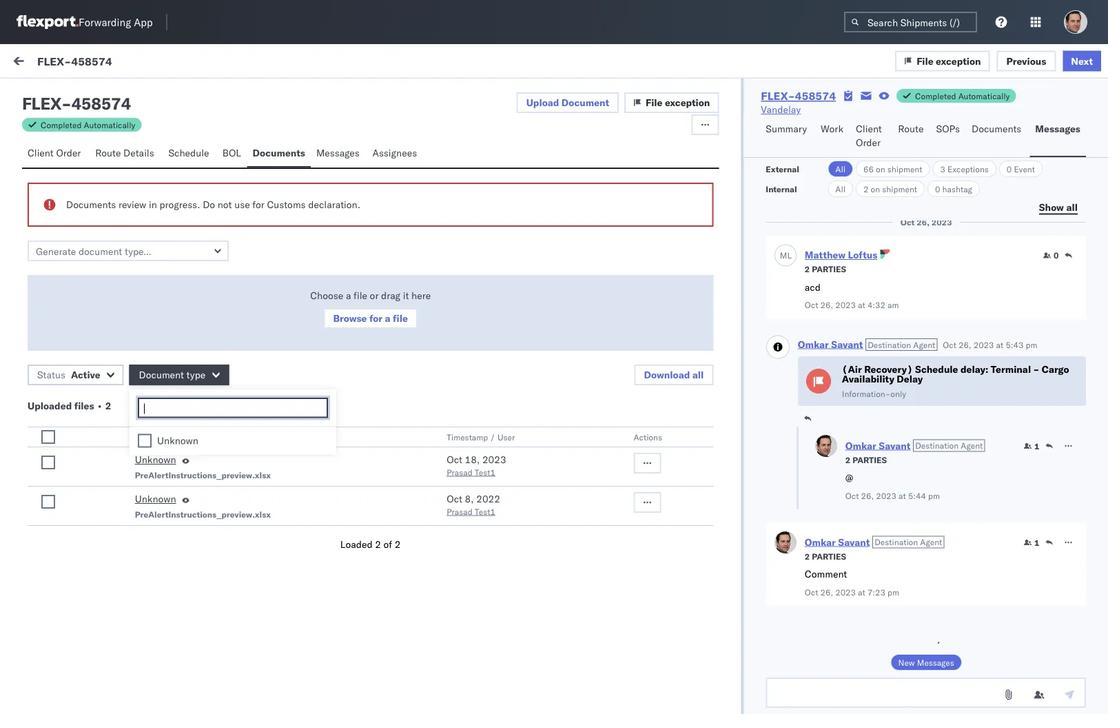 Task type: locate. For each thing, give the bounding box(es) containing it.
1 prealertinstructions_preview.xlsx from the top
[[135, 470, 271, 480]]

active
[[71, 369, 100, 381]]

omkar savant destination agent up flex- 2271801
[[798, 338, 935, 350]]

all left 2 on shipment
[[836, 184, 846, 194]]

file exception up category
[[646, 97, 710, 109]]

0 down 'show all' button
[[1054, 250, 1059, 261]]

work right import
[[134, 57, 156, 69]]

4 2023, from the top
[[411, 353, 438, 365]]

exception: unknown customs hold type
[[44, 359, 230, 371]]

you
[[115, 525, 130, 537]]

parties down 'matthew'
[[812, 264, 846, 274]]

resize handle column header for category
[[833, 115, 850, 714]]

1 exception: from the top
[[44, 359, 93, 371]]

0 vertical spatial on
[[876, 164, 886, 174]]

omkar left ∙
[[67, 411, 96, 423]]

2 1 button from the top
[[1024, 537, 1040, 548]]

1 vertical spatial external
[[766, 164, 800, 174]]

information-
[[842, 389, 891, 399]]

route
[[899, 123, 924, 135], [95, 147, 121, 159]]

order inside client order
[[856, 137, 881, 149]]

0 vertical spatial prealertinstructions_preview.xlsx
[[135, 470, 271, 480]]

omkar savant up notifying
[[67, 501, 128, 513]]

pm right 5:46
[[464, 353, 478, 365]]

6 pm from the top
[[464, 526, 478, 538]]

internal (0)
[[92, 88, 147, 100]]

0 vertical spatial file
[[354, 290, 367, 302]]

26, left timestamp
[[393, 436, 408, 448]]

0 horizontal spatial client order button
[[22, 141, 90, 168]]

parties for comment
[[812, 551, 846, 562]]

a right filing
[[87, 235, 92, 247]]

3 edt from the top
[[481, 284, 498, 296]]

prasad inside the oct 8, 2022 prasad test1
[[447, 506, 473, 517]]

1 vertical spatial pm
[[928, 491, 940, 501]]

type up this
[[178, 432, 197, 442]]

client order up 66
[[856, 123, 882, 149]]

delay inside (air recovery) schedule delay: terminal - cargo availability delay information-only
[[897, 373, 923, 385]]

0 horizontal spatial all
[[693, 369, 704, 381]]

omkar savant for latent
[[67, 149, 128, 161]]

terminal
[[991, 363, 1031, 375]]

1 horizontal spatial file
[[393, 312, 408, 324]]

flex-458574 up vandelay
[[761, 89, 836, 103]]

2 parties button up @
[[846, 453, 887, 465]]

1
[[1035, 441, 1040, 451], [1035, 537, 1040, 548]]

client up the latent in the left top of the page
[[28, 147, 54, 159]]

2023 left 5:44
[[876, 491, 897, 501]]

26, down acd
[[820, 300, 833, 310]]

all inside the 'download all' button
[[693, 369, 704, 381]]

0 vertical spatial pm
[[1026, 340, 1038, 350]]

0 horizontal spatial 0
[[936, 184, 941, 194]]

omkar savant button up (air at the bottom of the page
[[798, 338, 863, 350]]

0 vertical spatial completed automatically
[[916, 91, 1010, 101]]

test1 for 2023
[[475, 467, 496, 477]]

0 vertical spatial messages
[[1036, 123, 1081, 135]]

1 horizontal spatial messages
[[917, 657, 954, 668]]

route details
[[95, 147, 154, 159]]

on for 2
[[871, 184, 881, 194]]

at inside comment oct 26, 2023 at 7:23 pm
[[858, 587, 865, 597]]

omkar savant button for @
[[846, 440, 911, 452]]

2023, for i
[[411, 222, 438, 234]]

2 unknown link from the top
[[135, 492, 176, 509]]

external for external (0)
[[22, 88, 58, 100]]

2 vertical spatial parties
[[812, 551, 846, 562]]

test1
[[475, 467, 496, 477], [475, 506, 496, 517]]

all for 66
[[836, 164, 846, 174]]

or
[[370, 290, 379, 302]]

client right 'work' button
[[856, 123, 882, 135]]

5 2023, from the top
[[411, 436, 438, 448]]

1 1 button from the top
[[1024, 441, 1040, 452]]

0 vertical spatial test1
[[475, 467, 496, 477]]

at for acd
[[858, 300, 865, 310]]

exception
[[936, 55, 981, 67], [665, 97, 710, 109]]

1 horizontal spatial (0)
[[129, 88, 147, 100]]

2 test1 from the top
[[475, 506, 496, 517]]

all button left 2 on shipment
[[828, 181, 854, 197]]

savant up comment oct 26, 2023 at 7:23 pm
[[838, 536, 870, 548]]

26, left 5:44
[[861, 491, 874, 501]]

1 vertical spatial unknown link
[[135, 492, 176, 509]]

1 for @
[[1035, 441, 1040, 451]]

flex- 458574 up @ oct 26, 2023 at 5:44 pm
[[856, 436, 921, 448]]

1 vertical spatial omkar savant destination agent
[[846, 440, 983, 452]]

(air
[[842, 363, 862, 375]]

1 horizontal spatial automatically
[[959, 91, 1010, 101]]

1 vertical spatial prealertinstructions_preview.xlsx
[[135, 509, 271, 520]]

2 2023, from the top
[[411, 222, 438, 234]]

1 vertical spatial internal
[[766, 184, 797, 194]]

pm for comment
[[888, 587, 899, 597]]

route left sops
[[899, 123, 924, 135]]

0 vertical spatial omkar savant destination agent
[[798, 338, 935, 350]]

external for external
[[766, 164, 800, 174]]

1 edt from the top
[[481, 160, 498, 172]]

devan
[[149, 435, 178, 447]]

1 horizontal spatial pm
[[928, 491, 940, 501]]

edt right 7:22
[[481, 160, 498, 172]]

all button left 66
[[828, 161, 854, 177]]

edt for we
[[481, 526, 498, 538]]

1 horizontal spatial completed
[[916, 91, 957, 101]]

3 pm from the top
[[464, 284, 478, 296]]

0 vertical spatial shipment
[[888, 164, 923, 174]]

1 vertical spatial customs
[[141, 359, 181, 371]]

omkar savant button up comment
[[805, 536, 870, 548]]

1 horizontal spatial external
[[766, 164, 800, 174]]

oct 26, 2023, 5:45 pm edt up '18,'
[[375, 436, 498, 448]]

new messages
[[898, 657, 954, 668]]

internal down summary button
[[766, 184, 797, 194]]

automatically up sops
[[959, 91, 1010, 101]]

here
[[412, 290, 431, 302]]

omkar savant destination agent up comment oct 26, 2023 at 7:23 pm
[[805, 536, 942, 548]]

parties
[[812, 264, 846, 274], [853, 455, 887, 465], [812, 551, 846, 562]]

notifying
[[74, 525, 112, 537]]

4 flex- 458574 from the top
[[856, 691, 921, 703]]

3 omkar savant from the top
[[67, 273, 128, 285]]

1 vertical spatial 2 parties button
[[846, 453, 887, 465]]

pm for latent
[[464, 160, 478, 172]]

exception: for exception: warehouse devan delay
[[44, 435, 93, 447]]

0 horizontal spatial documents button
[[247, 141, 311, 168]]

hashtag
[[943, 184, 973, 194]]

cargo
[[1042, 363, 1069, 375]]

all inside 'show all' button
[[1067, 201, 1078, 213]]

0 horizontal spatial documents
[[66, 199, 116, 211]]

1 vertical spatial for
[[370, 312, 383, 324]]

prasad for 18,
[[447, 467, 473, 477]]

destination up 5:44
[[915, 440, 959, 451]]

test1 down the 2022
[[475, 506, 496, 517]]

shipment for 66 on shipment
[[888, 164, 923, 174]]

edt right 7:00
[[481, 222, 498, 234]]

k
[[221, 525, 227, 537]]

omkar savant up warehouse
[[67, 411, 128, 423]]

2 / from the left
[[490, 432, 496, 442]]

2023 right '18,'
[[483, 454, 507, 466]]

edt
[[481, 160, 498, 172], [481, 222, 498, 234], [481, 284, 498, 296], [481, 353, 498, 365], [481, 436, 498, 448], [481, 526, 498, 538]]

1 horizontal spatial messages button
[[1030, 117, 1087, 157]]

client order up the latent in the left top of the page
[[28, 147, 81, 159]]

work right related
[[887, 120, 905, 130]]

2 horizontal spatial pm
[[1026, 340, 1038, 350]]

edt up oct 18, 2023 prasad test1
[[481, 436, 498, 448]]

test1 inside the oct 8, 2022 prasad test1
[[475, 506, 496, 517]]

test1 down '18,'
[[475, 467, 496, 477]]

all button for 66
[[828, 161, 854, 177]]

flexport. image
[[17, 15, 79, 29]]

1 horizontal spatial order
[[856, 137, 881, 149]]

1 vertical spatial am
[[888, 300, 899, 310]]

documents for rightmost documents button
[[972, 123, 1022, 135]]

1 vertical spatial completed automatically
[[41, 120, 135, 130]]

26, up delay:
[[959, 340, 972, 350]]

1 pm from the top
[[464, 160, 478, 172]]

6 omkar savant from the top
[[67, 501, 128, 513]]

1 all from the top
[[836, 164, 846, 174]]

2 (0) from the left
[[129, 88, 147, 100]]

0 horizontal spatial completed
[[41, 120, 82, 130]]

2 parties down 'matthew'
[[805, 264, 846, 274]]

0 vertical spatial all button
[[828, 161, 854, 177]]

2 5:45 from the top
[[440, 526, 461, 538]]

1 horizontal spatial work
[[821, 123, 844, 135]]

3 resize handle column header from the left
[[833, 115, 850, 714]]

destination for comment
[[875, 537, 918, 547]]

1 vertical spatial file exception
[[646, 97, 710, 109]]

pm up '18,'
[[464, 436, 478, 448]]

4 omkar savant from the top
[[67, 335, 128, 347]]

6 edt from the top
[[481, 526, 498, 538]]

0 horizontal spatial file
[[646, 97, 663, 109]]

1 flex- 458574 from the top
[[856, 160, 921, 172]]

client order button
[[851, 117, 893, 157], [22, 141, 90, 168]]

0 left the event
[[1007, 164, 1012, 174]]

documents right bol button at the top
[[253, 147, 305, 159]]

browse
[[333, 312, 367, 324]]

new
[[898, 657, 915, 668]]

document inside document type / filename button
[[135, 432, 176, 442]]

details
[[123, 147, 154, 159]]

oct 18, 2023 prasad test1
[[447, 454, 507, 477]]

1 prasad from the top
[[447, 467, 473, 477]]

0 vertical spatial 1
[[1035, 441, 1040, 451]]

1 omkar savant from the top
[[67, 149, 128, 161]]

resize handle column header
[[352, 115, 369, 714], [593, 115, 609, 714], [833, 115, 850, 714], [1073, 115, 1090, 714]]

2 exception: from the top
[[44, 435, 93, 447]]

- inside (air recovery) schedule delay: terminal - cargo availability delay information-only
[[1034, 363, 1040, 375]]

0 vertical spatial document
[[562, 97, 609, 109]]

(0) for external (0)
[[61, 88, 79, 100]]

2 parties button for acd
[[805, 263, 846, 275]]

item/shipment
[[908, 120, 964, 130]]

0 vertical spatial prasad
[[447, 467, 473, 477]]

2 vertical spatial omkar savant destination agent
[[805, 536, 942, 548]]

type inside button
[[178, 432, 197, 442]]

work inside button
[[821, 123, 844, 135]]

1 2023, from the top
[[411, 160, 438, 172]]

0 horizontal spatial delay
[[180, 435, 206, 447]]

26, left 7:00
[[393, 222, 408, 234]]

0 vertical spatial exception:
[[44, 359, 93, 371]]

exception: up uploaded files ∙ 2
[[44, 359, 93, 371]]

pm right 7:00
[[464, 222, 478, 234]]

1 oct 26, 2023, 5:45 pm edt from the top
[[375, 436, 498, 448]]

client order button up the latent in the left top of the page
[[22, 141, 90, 168]]

0 horizontal spatial customs
[[141, 359, 181, 371]]

established,
[[224, 463, 278, 475]]

prasad
[[447, 467, 473, 477], [447, 506, 473, 517]]

0 vertical spatial destination
[[868, 340, 911, 350]]

file inside button
[[393, 312, 408, 324]]

file exception
[[917, 55, 981, 67], [646, 97, 710, 109]]

0 vertical spatial work
[[39, 53, 75, 72]]

unknown link for oct 8, 2022
[[135, 492, 176, 509]]

at inside @ oct 26, 2023 at 5:44 pm
[[899, 491, 906, 501]]

agent for @
[[961, 440, 983, 451]]

0 hashtag
[[936, 184, 973, 194]]

will
[[295, 463, 310, 475]]

client order
[[856, 123, 882, 149], [28, 147, 81, 159]]

i am filing a commendation report to improve
[[41, 235, 237, 247]]

pm inside @ oct 26, 2023 at 5:44 pm
[[928, 491, 940, 501]]

4 pm from the top
[[464, 353, 478, 365]]

completed up item/shipment
[[916, 91, 957, 101]]

pm for we
[[464, 526, 478, 538]]

destination down 5:44
[[875, 537, 918, 547]]

2023,
[[411, 160, 438, 172], [411, 222, 438, 234], [411, 284, 438, 296], [411, 353, 438, 365], [411, 436, 438, 448], [411, 526, 438, 538]]

1 test1 from the top
[[475, 467, 496, 477]]

document left the type
[[139, 369, 184, 381]]

all for show all
[[1067, 201, 1078, 213]]

destination up flex- 2271801
[[868, 340, 911, 350]]

all button for 2
[[828, 181, 854, 197]]

oct 26, 2023, 7:22 pm edt
[[375, 160, 498, 172]]

is
[[62, 463, 70, 475]]

completed down flex - 458574
[[41, 120, 82, 130]]

a down drag
[[385, 312, 391, 324]]

not
[[218, 199, 232, 211]]

route up messaging
[[95, 147, 121, 159]]

458574 up @ oct 26, 2023 at 5:44 pm
[[885, 436, 921, 448]]

1 horizontal spatial client order
[[856, 123, 882, 149]]

2 all from the top
[[836, 184, 846, 194]]

on down 66
[[871, 184, 881, 194]]

client
[[856, 123, 882, 135], [28, 147, 54, 159]]

test.
[[121, 173, 141, 185]]

2 vertical spatial 0
[[1054, 250, 1059, 261]]

2023 inside @ oct 26, 2023 at 5:44 pm
[[876, 491, 897, 501]]

use
[[235, 199, 250, 211]]

0 vertical spatial 2 parties
[[805, 264, 846, 274]]

document inside document type button
[[139, 369, 184, 381]]

0 vertical spatial all
[[836, 164, 846, 174]]

1 vertical spatial type
[[178, 432, 197, 442]]

omkar savant for oct 26, 2023, 6:30 pm edt
[[67, 273, 128, 285]]

0 horizontal spatial messages
[[316, 147, 360, 159]]

2023 down comment
[[835, 587, 856, 597]]

pm inside comment oct 26, 2023 at 7:23 pm
[[888, 587, 899, 597]]

completed automatically up sops
[[916, 91, 1010, 101]]

document up with
[[135, 432, 176, 442]]

1 horizontal spatial customs
[[267, 199, 306, 211]]

1 horizontal spatial 0
[[1007, 164, 1012, 174]]

0 horizontal spatial for
[[253, 199, 265, 211]]

0 vertical spatial file
[[917, 55, 934, 67]]

0 horizontal spatial order
[[56, 147, 81, 159]]

resize handle column header left only
[[833, 115, 850, 714]]

0 for event
[[1007, 164, 1012, 174]]

download
[[644, 369, 690, 381]]

commendation
[[95, 235, 160, 247]]

/
[[199, 432, 204, 442], [490, 432, 496, 442]]

edt for latent
[[481, 160, 498, 172]]

great
[[80, 463, 102, 475]]

0 inside button
[[1054, 250, 1059, 261]]

2271801
[[885, 353, 927, 365]]

1 horizontal spatial completed automatically
[[916, 91, 1010, 101]]

/ left user
[[490, 432, 496, 442]]

4 edt from the top
[[481, 353, 498, 365]]

2 right ∙
[[105, 400, 111, 412]]

2 all button from the top
[[828, 181, 854, 197]]

all for download all
[[693, 369, 704, 381]]

flex- 458574 down @ oct 26, 2023 at 5:44 pm
[[856, 526, 921, 538]]

1 (0) from the left
[[61, 88, 79, 100]]

delay
[[897, 373, 923, 385], [180, 435, 206, 447]]

2 prasad from the top
[[447, 506, 473, 517]]

agent down 5:44
[[920, 537, 942, 547]]

work up external (0)
[[39, 53, 75, 72]]

show all button
[[1031, 197, 1087, 218]]

26, inside @ oct 26, 2023 at 5:44 pm
[[861, 491, 874, 501]]

flex - 458574
[[22, 93, 131, 114]]

1 1 from the top
[[1035, 441, 1040, 451]]

1 horizontal spatial flex-458574
[[761, 89, 836, 103]]

2 prealertinstructions_preview.xlsx from the top
[[135, 509, 271, 520]]

0 vertical spatial 1 button
[[1024, 441, 1040, 452]]

m l
[[780, 250, 792, 260]]

(air recovery) schedule delay: terminal - cargo availability delay information-only
[[842, 363, 1069, 399]]

oct 8, 2022 prasad test1
[[447, 493, 501, 517]]

pm for omkar savant
[[464, 284, 478, 296]]

0 horizontal spatial pm
[[888, 587, 899, 597]]

resize handle column header for related work item/shipment
[[1073, 115, 1090, 714]]

pm right 7:23
[[888, 587, 899, 597]]

edt for i
[[481, 222, 498, 234]]

agent
[[913, 340, 935, 350], [961, 440, 983, 451], [920, 537, 942, 547]]

26, inside comment oct 26, 2023 at 7:23 pm
[[820, 587, 833, 597]]

0 for hashtag
[[936, 184, 941, 194]]

5:45 up oct 18, 2023 prasad test1
[[440, 436, 461, 448]]

flex-458574 link
[[761, 89, 836, 103]]

2 vertical spatial documents
[[66, 199, 116, 211]]

at inside acd oct 26, 2023 at 4:32 am
[[858, 300, 865, 310]]

2023 inside acd oct 26, 2023 at 4:32 am
[[835, 300, 856, 310]]

None text field
[[143, 403, 327, 415], [766, 678, 1087, 708], [143, 403, 327, 415], [766, 678, 1087, 708]]

external inside button
[[22, 88, 58, 100]]

1 vertical spatial prasad
[[447, 506, 473, 517]]

at for comment
[[858, 587, 865, 597]]

at for @
[[899, 491, 906, 501]]

actions
[[634, 432, 663, 442]]

partnership.
[[81, 476, 135, 488]]

contract
[[185, 463, 222, 475]]

1 vertical spatial exception
[[665, 97, 710, 109]]

test1 inside oct 18, 2023 prasad test1
[[475, 467, 496, 477]]

0 vertical spatial delay
[[897, 373, 923, 385]]

1 horizontal spatial all
[[1067, 201, 1078, 213]]

documents button
[[967, 117, 1030, 157], [247, 141, 311, 168]]

all
[[836, 164, 846, 174], [836, 184, 846, 194]]

0 vertical spatial for
[[253, 199, 265, 211]]

savant down review
[[98, 211, 128, 223]]

1 horizontal spatial work
[[887, 120, 905, 130]]

66
[[864, 164, 874, 174]]

assignees
[[373, 147, 417, 159]]

parties for @
[[853, 455, 887, 465]]

type
[[187, 369, 206, 381]]

omkar savant up active
[[67, 335, 128, 347]]

0 vertical spatial a
[[87, 235, 92, 247]]

k,
[[239, 525, 248, 537]]

1 horizontal spatial schedule
[[915, 363, 958, 375]]

pm right 5:43
[[1026, 340, 1038, 350]]

2 edt from the top
[[481, 222, 498, 234]]

prasad down 8,
[[447, 506, 473, 517]]

None checkbox
[[41, 430, 55, 444]]

2 omkar savant from the top
[[67, 211, 128, 223]]

4 resize handle column header from the left
[[1073, 115, 1090, 714]]

destination for @
[[915, 440, 959, 451]]

0 horizontal spatial schedule
[[169, 147, 209, 159]]

upload
[[527, 97, 559, 109]]

on right 66
[[876, 164, 886, 174]]

2 vertical spatial omkar savant button
[[805, 536, 870, 548]]

oct inside acd oct 26, 2023 at 4:32 am
[[805, 300, 818, 310]]

a inside browse for a file button
[[385, 312, 391, 324]]

all right download
[[693, 369, 704, 381]]

customs
[[267, 199, 306, 211], [141, 359, 181, 371]]

automatically up 'route details'
[[84, 120, 135, 130]]

oct 26, 2023, 5:45 pm edt down the oct 8, 2022 prasad test1
[[375, 526, 498, 538]]

omkar savant button up @
[[846, 440, 911, 452]]

2 vertical spatial document
[[135, 432, 176, 442]]

documents up 0 event
[[972, 123, 1022, 135]]

3 2023, from the top
[[411, 284, 438, 296]]

files
[[74, 400, 94, 412]]

1 vertical spatial oct 26, 2023, 5:45 pm edt
[[375, 526, 498, 538]]

client for the rightmost client order button
[[856, 123, 882, 135]]

omkar savant up messaging
[[67, 149, 128, 161]]

2 1 from the top
[[1035, 537, 1040, 548]]

3 exceptions
[[941, 164, 989, 174]]

internal inside button
[[92, 88, 126, 100]]

file down "search shipments (/)" text field at right
[[917, 55, 934, 67]]

None checkbox
[[138, 434, 152, 448], [41, 456, 55, 470], [41, 495, 55, 509], [138, 434, 152, 448], [41, 456, 55, 470], [41, 495, 55, 509]]

documents down latent messaging test.
[[66, 199, 116, 211]]

omkar savant destination agent
[[798, 338, 935, 350], [846, 440, 983, 452], [805, 536, 942, 548]]

0 vertical spatial all
[[1067, 201, 1078, 213]]

sops
[[937, 123, 960, 135]]

1 horizontal spatial /
[[490, 432, 496, 442]]

1 all button from the top
[[828, 161, 854, 177]]

matthew
[[805, 249, 846, 261]]

previous
[[1007, 55, 1047, 67]]

1 vertical spatial on
[[871, 184, 881, 194]]

test1 for 2022
[[475, 506, 496, 517]]

pm right 7:22
[[464, 160, 478, 172]]

6 2023, from the top
[[411, 526, 438, 538]]

1 vertical spatial schedule
[[915, 363, 958, 375]]

lucrative
[[41, 476, 79, 488]]

prasad inside oct 18, 2023 prasad test1
[[447, 467, 473, 477]]

flex- 2271801
[[856, 353, 927, 365]]

1 resize handle column header from the left
[[352, 115, 369, 714]]

0 vertical spatial customs
[[267, 199, 306, 211]]

1 vertical spatial route
[[95, 147, 121, 159]]

all left 66
[[836, 164, 846, 174]]

1 vertical spatial completed
[[41, 120, 82, 130]]

pm right 5:44
[[928, 491, 940, 501]]

1 unknown link from the top
[[135, 453, 176, 470]]

unknown link up your
[[135, 492, 176, 509]]

1 vertical spatial all button
[[828, 181, 854, 197]]

2 parties button down 'matthew'
[[805, 263, 846, 275]]

2 pm from the top
[[464, 222, 478, 234]]

1 vertical spatial document
[[139, 369, 184, 381]]

external down my work on the left of page
[[22, 88, 58, 100]]

1 horizontal spatial am
[[888, 300, 899, 310]]

2 horizontal spatial a
[[385, 312, 391, 324]]

parties up @
[[853, 455, 887, 465]]



Task type: vqa. For each thing, say whether or not it's contained in the screenshot.
"delay:"
yes



Task type: describe. For each thing, give the bounding box(es) containing it.
omkar down filing
[[67, 273, 96, 285]]

2023 inside comment oct 26, 2023 at 7:23 pm
[[835, 587, 856, 597]]

uploaded
[[28, 400, 72, 412]]

2023 inside oct 18, 2023 prasad test1
[[483, 454, 507, 466]]

7:00
[[440, 222, 461, 234]]

1 horizontal spatial file
[[917, 55, 934, 67]]

order for the leftmost client order button
[[56, 147, 81, 159]]

review
[[119, 199, 146, 211]]

66 on shipment
[[864, 164, 923, 174]]

internal for internal (0)
[[92, 88, 126, 100]]

458574 up vandelay
[[795, 89, 836, 103]]

drag
[[381, 290, 401, 302]]

route details button
[[90, 141, 163, 168]]

26, left here
[[393, 284, 408, 296]]

0 vertical spatial file exception
[[917, 55, 981, 67]]

and with this contract established, we will create lucrative partnership.
[[41, 463, 340, 488]]

availability
[[842, 373, 895, 385]]

omkar down acd
[[798, 338, 829, 350]]

2 parties button for @
[[846, 453, 887, 465]]

1 button for comment
[[1024, 537, 1040, 548]]

uploaded files ∙ 2
[[28, 400, 111, 412]]

for inside button
[[370, 312, 383, 324]]

2023, for omkar savant
[[411, 284, 438, 296]]

oct 26, 2023
[[901, 217, 952, 228]]

26, down assignees
[[393, 160, 408, 172]]

omkar up active
[[67, 335, 96, 347]]

4:32
[[868, 300, 886, 310]]

0 vertical spatial agent
[[913, 340, 935, 350]]

2 oct 26, 2023, 5:45 pm edt from the top
[[375, 526, 498, 538]]

client order for the leftmost client order button
[[28, 147, 81, 159]]

external (0)
[[22, 88, 79, 100]]

2 on shipment
[[864, 184, 918, 194]]

browse for a file button
[[324, 308, 418, 329]]

related
[[857, 120, 885, 130]]

savant down 'partnership.'
[[98, 501, 128, 513]]

we
[[41, 525, 55, 537]]

1 horizontal spatial documents button
[[967, 117, 1030, 157]]

2 right of
[[395, 538, 401, 551]]

7:23
[[868, 587, 886, 597]]

1 button for @
[[1024, 441, 1040, 452]]

savant up @ oct 26, 2023 at 5:44 pm
[[879, 440, 911, 452]]

2 parties button for comment
[[805, 550, 846, 562]]

l
[[787, 250, 792, 260]]

2023 down 0 hashtag
[[932, 217, 952, 228]]

0 button
[[1043, 250, 1059, 261]]

18,
[[465, 454, 480, 466]]

@
[[846, 472, 854, 484]]

work for related
[[887, 120, 905, 130]]

omkar up comment
[[805, 536, 836, 548]]

1 horizontal spatial client order button
[[851, 117, 893, 157]]

unknown up ∙
[[95, 359, 138, 371]]

omkar up @
[[846, 440, 877, 452]]

prasad for 8,
[[447, 506, 473, 517]]

oct inside comment oct 26, 2023 at 7:23 pm
[[805, 587, 818, 597]]

2 resize handle column header from the left
[[593, 115, 609, 714]]

resize handle column header for message
[[352, 115, 369, 714]]

0 horizontal spatial completed automatically
[[41, 120, 135, 130]]

458574 up 2 on shipment
[[885, 160, 921, 172]]

create
[[312, 463, 340, 475]]

omkar savant destination agent for comment
[[805, 536, 942, 548]]

oct 26, 2023, 7:00 pm edt
[[375, 222, 498, 234]]

of
[[384, 538, 392, 551]]

oct inside @ oct 26, 2023 at 5:44 pm
[[846, 491, 859, 501]]

acd
[[805, 281, 821, 293]]

2 up @
[[846, 455, 851, 465]]

to
[[191, 235, 200, 247]]

0 vertical spatial type
[[208, 359, 230, 371]]

0 horizontal spatial messages button
[[311, 141, 367, 168]]

external (0) button
[[17, 81, 87, 108]]

1 5:45 from the top
[[440, 436, 461, 448]]

omkar up latent messaging test.
[[67, 149, 96, 161]]

5 pm from the top
[[464, 436, 478, 448]]

document inside 'upload document' button
[[562, 97, 609, 109]]

documents review in progress. do not use for customs declaration.
[[66, 199, 361, 211]]

1854269
[[885, 222, 927, 234]]

458574 down import
[[71, 93, 131, 114]]

2 left of
[[375, 538, 381, 551]]

summary
[[766, 123, 807, 135]]

download all
[[644, 369, 704, 381]]

that
[[133, 525, 151, 537]]

messages inside button
[[917, 657, 954, 668]]

document for type
[[135, 432, 176, 442]]

Search Shipments (/) text field
[[845, 12, 978, 32]]

omkar up filing
[[67, 211, 96, 223]]

458574 down 5:44
[[885, 526, 921, 538]]

schedule inside schedule button
[[169, 147, 209, 159]]

unknown down with
[[135, 493, 176, 505]]

work inside button
[[134, 57, 156, 69]]

6:30
[[440, 284, 461, 296]]

schedule button
[[163, 141, 217, 168]]

import work
[[102, 57, 156, 69]]

work button
[[816, 117, 851, 157]]

3 flex- 458574 from the top
[[856, 526, 921, 538]]

2 down 66
[[864, 184, 869, 194]]

we
[[280, 463, 293, 475]]

matthew loftus
[[805, 249, 878, 261]]

0 horizontal spatial file
[[354, 290, 367, 302]]

savant up the 'test.'
[[98, 149, 128, 161]]

prealertinstructions_preview.xlsx for oct 8, 2022
[[135, 509, 271, 520]]

choose
[[310, 290, 344, 302]]

filename
[[206, 432, 242, 442]]

oct inside the oct 8, 2022 prasad test1
[[447, 493, 463, 505]]

2 flex- 458574 from the top
[[856, 436, 921, 448]]

internal for internal
[[766, 184, 797, 194]]

comment oct 26, 2023 at 7:23 pm
[[805, 568, 899, 597]]

1 for comment
[[1035, 537, 1040, 548]]

shipment,
[[175, 525, 218, 537]]

2023 up delay:
[[974, 340, 994, 350]]

26, up loaded 2 of 2
[[393, 526, 408, 538]]

exceptions
[[948, 164, 989, 174]]

loaded 2 of 2
[[340, 538, 401, 551]]

work for my
[[39, 53, 75, 72]]

3
[[941, 164, 946, 174]]

1 / from the left
[[199, 432, 204, 442]]

savant up warehouse
[[98, 411, 128, 423]]

26, inside acd oct 26, 2023 at 4:32 am
[[820, 300, 833, 310]]

458574 down new
[[885, 691, 921, 703]]

2023, for latent
[[411, 160, 438, 172]]

route for route
[[899, 123, 924, 135]]

loftus
[[848, 249, 878, 261]]

all for 2
[[836, 184, 846, 194]]

1 horizontal spatial exception
[[936, 55, 981, 67]]

prealertinstructions_preview.xlsx for oct 18, 2023
[[135, 470, 271, 480]]

omkar savant destination agent for @
[[846, 440, 983, 452]]

has
[[279, 525, 295, 537]]

oct 26, 2023, 6:30 pm edt
[[375, 284, 498, 296]]

0 horizontal spatial am
[[47, 235, 60, 247]]

2 parties for acd
[[805, 264, 846, 274]]

1 vertical spatial flex-458574
[[761, 89, 836, 103]]

7:22
[[440, 160, 461, 172]]

import work button
[[97, 44, 162, 81]]

m
[[780, 250, 787, 260]]

0 horizontal spatial a
[[87, 235, 92, 247]]

user
[[498, 432, 515, 442]]

filing
[[62, 235, 84, 247]]

order for the rightmost client order button
[[856, 137, 881, 149]]

oct 26, 2023, 5:46 pm edt
[[375, 353, 498, 365]]

savant up exception: unknown customs hold type
[[98, 335, 128, 347]]

loaded
[[340, 538, 373, 551]]

i
[[41, 235, 44, 247]]

oct inside oct 18, 2023 prasad test1
[[447, 454, 463, 466]]

edt for omkar savant
[[481, 284, 498, 296]]

unknown down 'devan'
[[135, 454, 176, 466]]

(0) for internal (0)
[[129, 88, 147, 100]]

2 parties for @
[[846, 455, 887, 465]]

category
[[616, 120, 650, 130]]

unknown link for oct 18, 2023
[[135, 453, 176, 470]]

2023, for we
[[411, 526, 438, 538]]

savant down generate document type... 'text field'
[[98, 273, 128, 285]]

route for route details
[[95, 147, 121, 159]]

parties for acd
[[812, 264, 846, 274]]

2 parties for comment
[[805, 551, 846, 562]]

messaging
[[72, 173, 118, 185]]

omkar savant for i
[[67, 211, 128, 223]]

document type / filename button
[[132, 429, 419, 443]]

0 horizontal spatial exception
[[665, 97, 710, 109]]

pm for i
[[464, 222, 478, 234]]

show all
[[1040, 201, 1078, 213]]

schedule inside (air recovery) schedule delay: terminal - cargo availability delay information-only
[[915, 363, 958, 375]]

26, down 2 on shipment
[[917, 217, 930, 228]]

1 horizontal spatial a
[[346, 290, 351, 302]]

assignees button
[[367, 141, 425, 168]]

0 horizontal spatial flex-458574
[[37, 54, 112, 68]]

next button
[[1063, 51, 1102, 71]]

related work item/shipment
[[857, 120, 964, 130]]

shipment for 2 on shipment
[[883, 184, 918, 194]]

0 vertical spatial omkar savant button
[[798, 338, 863, 350]]

been
[[297, 525, 319, 537]]

documents for documents button to the left
[[253, 147, 305, 159]]

exception: for exception: unknown customs hold type
[[44, 359, 93, 371]]

0 horizontal spatial automatically
[[84, 120, 135, 130]]

5 omkar savant from the top
[[67, 411, 128, 423]]

pm for @
[[928, 491, 940, 501]]

1 vertical spatial file
[[646, 97, 663, 109]]

documents for documents review in progress. do not use for customs declaration.
[[66, 199, 116, 211]]

0 vertical spatial automatically
[[959, 91, 1010, 101]]

1 vertical spatial messages
[[316, 147, 360, 159]]

client order for the rightmost client order button
[[856, 123, 882, 149]]

status active
[[37, 369, 100, 381]]

omkar up notifying
[[67, 501, 96, 513]]

latent
[[41, 173, 69, 185]]

5:46
[[440, 353, 461, 365]]

timestamp / user
[[447, 432, 515, 442]]

2 up acd
[[805, 264, 810, 274]]

unknown up this
[[157, 435, 198, 447]]

am inside acd oct 26, 2023 at 4:32 am
[[888, 300, 899, 310]]

only
[[891, 389, 906, 399]]

vandelay
[[761, 103, 801, 115]]

omkar savant button for comment
[[805, 536, 870, 548]]

document for type
[[139, 369, 184, 381]]

at left 5:43
[[996, 340, 1004, 350]]

2022
[[477, 493, 501, 505]]

agent for comment
[[920, 537, 942, 547]]

0 horizontal spatial file exception
[[646, 97, 710, 109]]

2 up comment
[[805, 551, 810, 562]]

warehouse
[[95, 435, 147, 447]]

do
[[203, 199, 215, 211]]

new messages button
[[891, 654, 962, 671]]

458574 down forwarding app link
[[71, 54, 112, 68]]

on for 66
[[876, 164, 886, 174]]

1 vertical spatial delay
[[180, 435, 206, 447]]

26, left 5:46
[[393, 353, 408, 365]]

Generate document type... text field
[[28, 241, 229, 261]]

my
[[14, 53, 36, 72]]

5 edt from the top
[[481, 436, 498, 448]]

@ oct 26, 2023 at 5:44 pm
[[846, 472, 940, 501]]

savant up (air at the bottom of the page
[[831, 338, 863, 350]]

client for the leftmost client order button
[[28, 147, 54, 159]]

this
[[41, 463, 60, 475]]

omkar savant for we
[[67, 501, 128, 513]]



